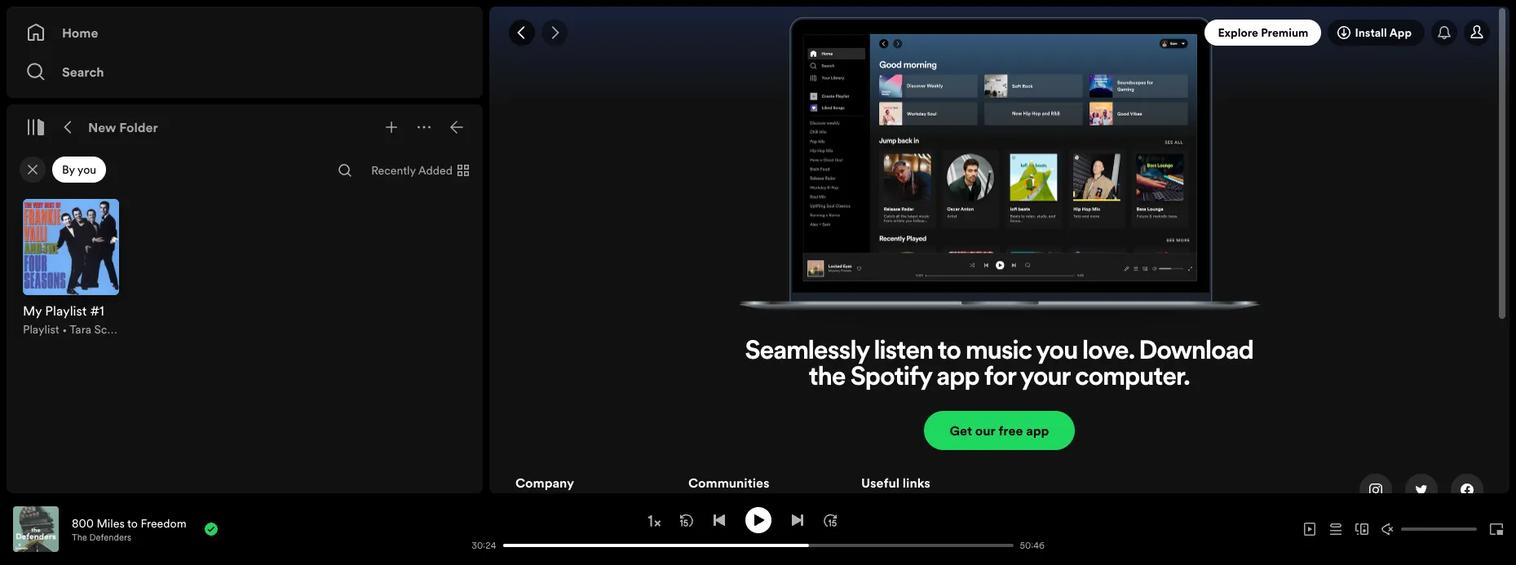 Task type: locate. For each thing, give the bounding box(es) containing it.
get our free app link
[[924, 411, 1075, 450]]

•
[[62, 321, 67, 338]]

defenders
[[89, 531, 131, 544]]

1 horizontal spatial app
[[1026, 422, 1049, 440]]

explore premium
[[1218, 24, 1309, 41]]

skip forward 15 seconds image
[[823, 513, 836, 526]]

0 vertical spatial you
[[77, 161, 96, 178]]

search in your library image
[[339, 164, 352, 177]]

the defenders link
[[72, 531, 131, 544]]

useful
[[861, 474, 900, 492]]

next image
[[791, 513, 804, 526]]

group
[[13, 189, 129, 347]]

search
[[62, 63, 104, 81]]

app inside seamlessly listen to music you love. download the spotify app for your computer.
[[937, 366, 980, 392]]

you left love.
[[1037, 339, 1078, 366]]

0 horizontal spatial to
[[127, 515, 138, 531]]

freedom
[[141, 515, 186, 531]]

None search field
[[332, 157, 358, 184]]

app
[[1390, 24, 1412, 41]]

to for listen
[[938, 339, 961, 366]]

skip back 15 seconds image
[[680, 513, 693, 526]]

listen
[[874, 339, 934, 366]]

0 horizontal spatial app
[[937, 366, 980, 392]]

home
[[62, 24, 98, 42]]

new folder button
[[85, 114, 161, 140]]

to inside seamlessly listen to music you love. download the spotify app for your computer.
[[938, 339, 961, 366]]

0 vertical spatial app
[[937, 366, 980, 392]]

group containing playlist
[[13, 189, 129, 347]]

app
[[937, 366, 980, 392], [1026, 422, 1049, 440]]

install app
[[1355, 24, 1412, 41]]

added
[[418, 162, 453, 179]]

install app link
[[1328, 20, 1425, 46]]

0 horizontal spatial you
[[77, 161, 96, 178]]

instagram image
[[1369, 484, 1382, 497]]

to right miles
[[127, 515, 138, 531]]

to right listen
[[938, 339, 961, 366]]

home link
[[26, 16, 463, 49]]

recently
[[371, 162, 416, 179]]

app right free
[[1026, 422, 1049, 440]]

800 miles to freedom the defenders
[[72, 515, 186, 544]]

you inside checkbox
[[77, 161, 96, 178]]

to
[[938, 339, 961, 366], [127, 515, 138, 531]]

useful links
[[861, 474, 931, 492]]

you
[[77, 161, 96, 178], [1037, 339, 1078, 366]]

computer.
[[1075, 366, 1190, 392]]

1 horizontal spatial you
[[1037, 339, 1078, 366]]

main element
[[7, 7, 483, 493]]

app left for
[[937, 366, 980, 392]]

company
[[515, 474, 574, 492]]

by you
[[62, 161, 96, 178]]

to inside 800 miles to freedom the defenders
[[127, 515, 138, 531]]

volume off image
[[1382, 523, 1395, 536]]

you right by
[[77, 161, 96, 178]]

previous image
[[712, 513, 725, 526]]

get
[[950, 422, 972, 440]]

clear filters image
[[26, 163, 39, 176]]

now playing: 800 miles to freedom by the defenders footer
[[13, 506, 457, 552]]

1 vertical spatial to
[[127, 515, 138, 531]]

install
[[1355, 24, 1387, 41]]

50:46
[[1020, 540, 1045, 552]]

30:24
[[472, 540, 496, 552]]

Recently Added, Grid view field
[[358, 157, 480, 184]]

you inside seamlessly listen to music you love. download the spotify app for your computer.
[[1037, 339, 1078, 366]]

new folder
[[88, 118, 158, 136]]

to for miles
[[127, 515, 138, 531]]

0 vertical spatial to
[[938, 339, 961, 366]]

1 vertical spatial you
[[1037, 339, 1078, 366]]

top bar and user menu element
[[489, 7, 1510, 59]]

1 horizontal spatial to
[[938, 339, 961, 366]]

go forward image
[[548, 26, 561, 39]]

By you checkbox
[[52, 157, 106, 183]]

new
[[88, 118, 116, 136]]



Task type: describe. For each thing, give the bounding box(es) containing it.
twitter image
[[1415, 484, 1428, 497]]

change speed image
[[646, 513, 662, 529]]

connect to a device image
[[1356, 523, 1369, 536]]

spotify desktop app image
[[739, 17, 1261, 339]]

seamlessly
[[745, 339, 869, 366]]

1 vertical spatial app
[[1026, 422, 1049, 440]]

800
[[72, 515, 94, 531]]

playlist •
[[23, 321, 70, 338]]

the
[[72, 531, 87, 544]]

facebook image
[[1461, 484, 1474, 497]]

download
[[1139, 339, 1254, 366]]

recently added
[[371, 162, 453, 179]]

800 miles to freedom link
[[72, 515, 186, 531]]

free
[[999, 422, 1023, 440]]

our
[[975, 422, 995, 440]]

player controls element
[[298, 507, 1053, 552]]

for
[[985, 366, 1016, 392]]

communities
[[688, 474, 770, 492]]

music
[[966, 339, 1032, 366]]

none search field inside main element
[[332, 157, 358, 184]]

group inside main element
[[13, 189, 129, 347]]

explore premium button
[[1205, 20, 1322, 46]]

miles
[[97, 515, 125, 531]]

play image
[[752, 513, 765, 526]]

by
[[62, 161, 75, 178]]

explore
[[1218, 24, 1258, 41]]

premium
[[1261, 24, 1309, 41]]

what's new image
[[1438, 26, 1451, 39]]

get our free app
[[950, 422, 1049, 440]]

go back image
[[515, 26, 529, 39]]

playlist
[[23, 321, 59, 338]]

search link
[[26, 55, 463, 88]]

the
[[809, 366, 846, 392]]

your
[[1020, 366, 1070, 392]]

links
[[903, 474, 931, 492]]

spotify
[[851, 366, 932, 392]]

now playing view image
[[38, 514, 51, 527]]

love.
[[1083, 339, 1134, 366]]

folder
[[119, 118, 158, 136]]

seamlessly listen to music you love. download the spotify app for your computer.
[[745, 339, 1254, 392]]



Task type: vqa. For each thing, say whether or not it's contained in the screenshot.
music
yes



